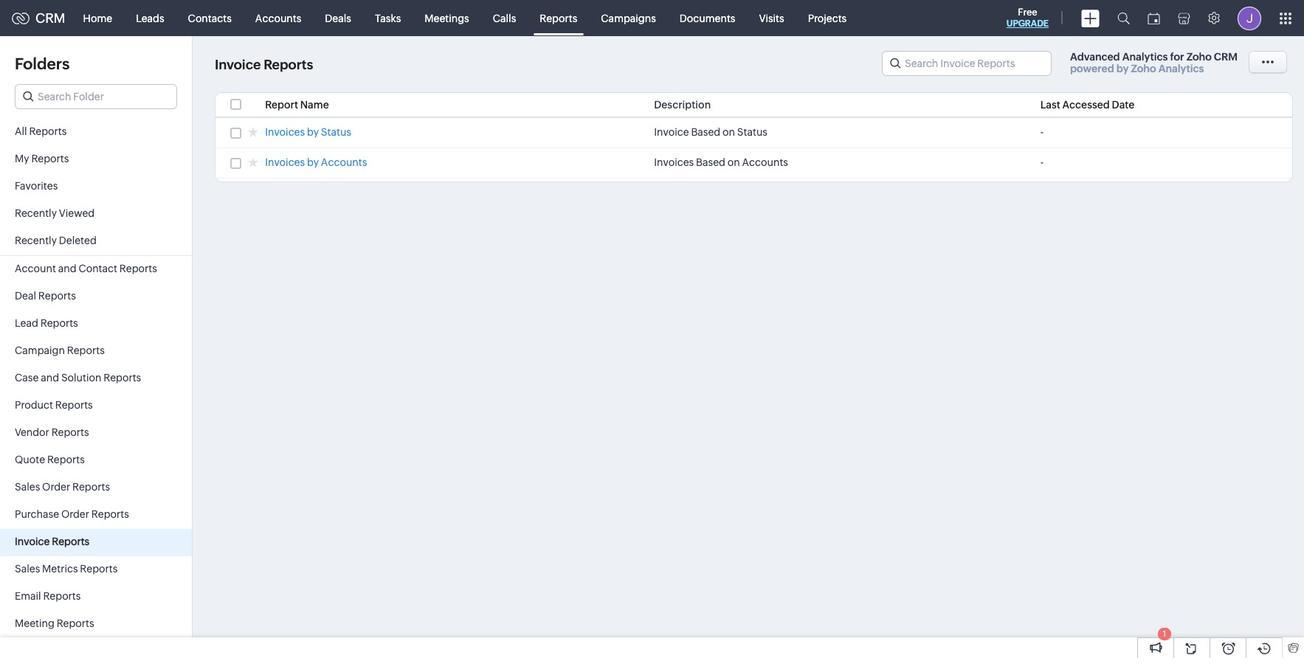 Task type: vqa. For each thing, say whether or not it's contained in the screenshot.
11
no



Task type: describe. For each thing, give the bounding box(es) containing it.
campaign reports link
[[0, 338, 192, 366]]

meetings link
[[413, 0, 481, 36]]

Search Folder text field
[[16, 85, 177, 109]]

recently for recently deleted
[[15, 235, 57, 247]]

meeting
[[15, 618, 55, 630]]

all
[[15, 126, 27, 137]]

home
[[83, 12, 112, 24]]

quote reports
[[15, 454, 85, 466]]

purchase order reports
[[15, 509, 129, 521]]

reports down purchase order reports on the left bottom
[[52, 536, 89, 548]]

deals
[[325, 12, 351, 24]]

advanced analytics for zoho crm powered by zoho analytics
[[1071, 51, 1238, 75]]

reports up lead reports
[[38, 290, 76, 302]]

description
[[654, 99, 711, 111]]

invoices by accounts link
[[265, 157, 367, 171]]

sales order reports link
[[0, 475, 192, 502]]

case and solution reports link
[[0, 366, 192, 393]]

and for case
[[41, 372, 59, 384]]

meeting reports link
[[0, 611, 192, 639]]

date
[[1113, 99, 1135, 111]]

invoices by status
[[265, 126, 351, 138]]

account
[[15, 263, 56, 275]]

by for invoices based on accounts
[[307, 157, 319, 168]]

invoice based on status
[[654, 126, 768, 138]]

quote reports link
[[0, 448, 192, 475]]

my
[[15, 153, 29, 165]]

metrics
[[42, 563, 78, 575]]

campaigns link
[[590, 0, 668, 36]]

by for invoice based on status
[[307, 126, 319, 138]]

purchase order reports link
[[0, 502, 192, 530]]

all reports
[[15, 126, 67, 137]]

invoices for invoices by status
[[265, 126, 305, 138]]

0 horizontal spatial zoho
[[1132, 63, 1157, 75]]

deal reports
[[15, 290, 76, 302]]

- for invoices based on accounts
[[1041, 157, 1044, 168]]

reports down sales order reports "link"
[[91, 509, 129, 521]]

deals link
[[313, 0, 363, 36]]

reports link
[[528, 0, 590, 36]]

recently deleted
[[15, 235, 97, 247]]

0 horizontal spatial accounts
[[255, 12, 302, 24]]

recently viewed
[[15, 208, 95, 219]]

solution
[[61, 372, 101, 384]]

by inside advanced analytics for zoho crm powered by zoho analytics
[[1117, 63, 1129, 75]]

free upgrade
[[1007, 7, 1049, 29]]

recently deleted link
[[0, 228, 192, 256]]

documents
[[680, 12, 736, 24]]

reports down metrics
[[43, 591, 81, 603]]

product
[[15, 400, 53, 411]]

search element
[[1109, 0, 1139, 36]]

home link
[[71, 0, 124, 36]]

last
[[1041, 99, 1061, 111]]

analytics left for
[[1123, 51, 1169, 63]]

sales for sales order reports
[[15, 481, 40, 493]]

order for purchase
[[61, 509, 89, 521]]

on for accounts
[[728, 157, 740, 168]]

lead reports
[[15, 318, 78, 329]]

for
[[1171, 51, 1185, 63]]

visits link
[[748, 0, 797, 36]]

case
[[15, 372, 39, 384]]

deal
[[15, 290, 36, 302]]

reports down campaign reports link
[[104, 372, 141, 384]]

email
[[15, 591, 41, 603]]

documents link
[[668, 0, 748, 36]]

meetings
[[425, 12, 469, 24]]

lead
[[15, 318, 38, 329]]

search image
[[1118, 12, 1131, 24]]

reports up solution
[[67, 345, 105, 357]]

1
[[1164, 630, 1167, 639]]

report
[[265, 99, 298, 111]]

vendor reports link
[[0, 420, 192, 448]]

reports down product reports
[[51, 427, 89, 439]]

free
[[1019, 7, 1038, 18]]

invoices based on accounts
[[654, 157, 789, 168]]

invoices by accounts
[[265, 157, 367, 168]]

meeting reports
[[15, 618, 94, 630]]

contacts link
[[176, 0, 244, 36]]

1 status from the left
[[321, 126, 351, 138]]

2 horizontal spatial accounts
[[743, 157, 789, 168]]

projects
[[808, 12, 847, 24]]

case and solution reports
[[15, 372, 141, 384]]

logo image
[[12, 12, 30, 24]]

name
[[300, 99, 329, 111]]

and for account
[[58, 263, 76, 275]]

reports right my
[[31, 153, 69, 165]]

all reports link
[[0, 119, 192, 146]]

upgrade
[[1007, 18, 1049, 29]]

sales metrics reports link
[[0, 557, 192, 584]]

campaigns
[[601, 12, 656, 24]]



Task type: locate. For each thing, give the bounding box(es) containing it.
accounts down invoices by status link
[[321, 157, 367, 168]]

order for sales
[[42, 481, 70, 493]]

invoice down contacts link
[[215, 57, 261, 73]]

2 vertical spatial by
[[307, 157, 319, 168]]

based down "invoice based on status"
[[696, 157, 726, 168]]

1 sales from the top
[[15, 481, 40, 493]]

create menu image
[[1082, 9, 1100, 27]]

2 horizontal spatial invoice
[[654, 126, 689, 138]]

zoho left for
[[1132, 63, 1157, 75]]

invoice reports inside invoice reports link
[[15, 536, 89, 548]]

0 horizontal spatial invoice reports
[[15, 536, 89, 548]]

leads
[[136, 12, 164, 24]]

tasks
[[375, 12, 401, 24]]

invoices down "invoice based on status"
[[654, 157, 694, 168]]

product reports link
[[0, 393, 192, 420]]

1 horizontal spatial zoho
[[1187, 51, 1212, 63]]

deleted
[[59, 235, 97, 247]]

0 vertical spatial order
[[42, 481, 70, 493]]

quote
[[15, 454, 45, 466]]

0 horizontal spatial status
[[321, 126, 351, 138]]

1 horizontal spatial accounts
[[321, 157, 367, 168]]

1 recently from the top
[[15, 208, 57, 219]]

order inside "link"
[[42, 481, 70, 493]]

reports up sales order reports
[[47, 454, 85, 466]]

0 vertical spatial based
[[692, 126, 721, 138]]

2 vertical spatial invoice
[[15, 536, 50, 548]]

product reports
[[15, 400, 93, 411]]

0 vertical spatial by
[[1117, 63, 1129, 75]]

1 horizontal spatial crm
[[1215, 51, 1238, 63]]

on down "invoice based on status"
[[728, 157, 740, 168]]

1 vertical spatial by
[[307, 126, 319, 138]]

create menu element
[[1073, 0, 1109, 36]]

purchase
[[15, 509, 59, 521]]

invoices for invoices by accounts
[[265, 157, 305, 168]]

invoice
[[215, 57, 261, 73], [654, 126, 689, 138], [15, 536, 50, 548]]

reports right contact
[[119, 263, 157, 275]]

sales up email
[[15, 563, 40, 575]]

0 vertical spatial invoice
[[215, 57, 261, 73]]

zoho
[[1187, 51, 1212, 63], [1132, 63, 1157, 75]]

invoices
[[265, 126, 305, 138], [265, 157, 305, 168], [654, 157, 694, 168]]

invoices for invoices based on accounts
[[654, 157, 694, 168]]

recently viewed link
[[0, 201, 192, 228]]

sales inside "link"
[[15, 481, 40, 493]]

status down name on the left top
[[321, 126, 351, 138]]

contact
[[79, 263, 117, 275]]

0 vertical spatial crm
[[35, 10, 65, 26]]

crm right logo
[[35, 10, 65, 26]]

my reports
[[15, 153, 69, 165]]

and down deleted
[[58, 263, 76, 275]]

accounts left deals link
[[255, 12, 302, 24]]

reports down invoice reports link
[[80, 563, 118, 575]]

account and contact reports
[[15, 263, 157, 275]]

advanced
[[1071, 51, 1121, 63]]

reports right all
[[29, 126, 67, 137]]

campaign reports
[[15, 345, 105, 357]]

1 vertical spatial invoice reports
[[15, 536, 89, 548]]

contacts
[[188, 12, 232, 24]]

reports up report
[[264, 57, 313, 73]]

2 recently from the top
[[15, 235, 57, 247]]

1 vertical spatial crm
[[1215, 51, 1238, 63]]

1 vertical spatial on
[[728, 157, 740, 168]]

recently
[[15, 208, 57, 219], [15, 235, 57, 247]]

report name
[[265, 99, 329, 111]]

0 horizontal spatial invoice
[[15, 536, 50, 548]]

reports
[[540, 12, 578, 24], [264, 57, 313, 73], [29, 126, 67, 137], [31, 153, 69, 165], [119, 263, 157, 275], [38, 290, 76, 302], [40, 318, 78, 329], [67, 345, 105, 357], [104, 372, 141, 384], [55, 400, 93, 411], [51, 427, 89, 439], [47, 454, 85, 466], [72, 481, 110, 493], [91, 509, 129, 521], [52, 536, 89, 548], [80, 563, 118, 575], [43, 591, 81, 603], [57, 618, 94, 630]]

invoice down description
[[654, 126, 689, 138]]

order down sales order reports
[[61, 509, 89, 521]]

0 vertical spatial invoice reports
[[215, 57, 313, 73]]

1 vertical spatial order
[[61, 509, 89, 521]]

viewed
[[59, 208, 95, 219]]

leads link
[[124, 0, 176, 36]]

invoices down report
[[265, 126, 305, 138]]

reports down quote reports link
[[72, 481, 110, 493]]

based for invoices
[[696, 157, 726, 168]]

accounts down "invoice based on status"
[[743, 157, 789, 168]]

1 horizontal spatial status
[[738, 126, 768, 138]]

by down invoices by status link
[[307, 157, 319, 168]]

crm link
[[12, 10, 65, 26]]

recently for recently viewed
[[15, 208, 57, 219]]

invoices by status link
[[265, 126, 351, 140]]

visits
[[760, 12, 785, 24]]

reports right calls link
[[540, 12, 578, 24]]

0 vertical spatial -
[[1041, 126, 1044, 138]]

reports down the case and solution reports
[[55, 400, 93, 411]]

invoice reports up metrics
[[15, 536, 89, 548]]

recently down the favorites
[[15, 208, 57, 219]]

based up invoices based on accounts
[[692, 126, 721, 138]]

favorites
[[15, 180, 58, 192]]

calendar image
[[1148, 12, 1161, 24]]

sales down quote
[[15, 481, 40, 493]]

by down name on the left top
[[307, 126, 319, 138]]

sales order reports
[[15, 481, 110, 493]]

analytics down 'calendar' icon
[[1159, 63, 1205, 75]]

crm inside advanced analytics for zoho crm powered by zoho analytics
[[1215, 51, 1238, 63]]

1 horizontal spatial invoice
[[215, 57, 261, 73]]

folders
[[15, 55, 70, 73]]

1 vertical spatial based
[[696, 157, 726, 168]]

on for status
[[723, 126, 736, 138]]

2 status from the left
[[738, 126, 768, 138]]

invoices down invoices by status link
[[265, 157, 305, 168]]

lead reports link
[[0, 311, 192, 338]]

based
[[692, 126, 721, 138], [696, 157, 726, 168]]

last accessed date
[[1041, 99, 1135, 111]]

1 vertical spatial and
[[41, 372, 59, 384]]

calls link
[[481, 0, 528, 36]]

email reports
[[15, 591, 81, 603]]

invoice reports link
[[0, 530, 192, 557]]

and right case
[[41, 372, 59, 384]]

0 vertical spatial and
[[58, 263, 76, 275]]

2 - from the top
[[1041, 157, 1044, 168]]

reports up campaign reports
[[40, 318, 78, 329]]

sales for sales metrics reports
[[15, 563, 40, 575]]

zoho right for
[[1187, 51, 1212, 63]]

deal reports link
[[0, 284, 192, 311]]

1 vertical spatial sales
[[15, 563, 40, 575]]

invoice down purchase
[[15, 536, 50, 548]]

powered
[[1071, 63, 1115, 75]]

profile element
[[1230, 0, 1271, 36]]

0 vertical spatial sales
[[15, 481, 40, 493]]

0 horizontal spatial crm
[[35, 10, 65, 26]]

recently up the account
[[15, 235, 57, 247]]

accounts link
[[244, 0, 313, 36]]

sales metrics reports
[[15, 563, 118, 575]]

0 vertical spatial recently
[[15, 208, 57, 219]]

Search Invoice Reports text field
[[883, 52, 1052, 75]]

vendor reports
[[15, 427, 89, 439]]

profile image
[[1238, 6, 1262, 30]]

invoice reports up report
[[215, 57, 313, 73]]

by right the 'powered'
[[1117, 63, 1129, 75]]

favorites link
[[0, 174, 192, 201]]

sales
[[15, 481, 40, 493], [15, 563, 40, 575]]

on
[[723, 126, 736, 138], [728, 157, 740, 168]]

accounts
[[255, 12, 302, 24], [321, 157, 367, 168], [743, 157, 789, 168]]

crm down profile element
[[1215, 51, 1238, 63]]

accessed
[[1063, 99, 1111, 111]]

and
[[58, 263, 76, 275], [41, 372, 59, 384]]

- for invoice based on status
[[1041, 126, 1044, 138]]

1 vertical spatial recently
[[15, 235, 57, 247]]

1 - from the top
[[1041, 126, 1044, 138]]

1 vertical spatial invoice
[[654, 126, 689, 138]]

order down the quote reports
[[42, 481, 70, 493]]

projects link
[[797, 0, 859, 36]]

1 vertical spatial -
[[1041, 157, 1044, 168]]

reports down email reports link at the bottom of page
[[57, 618, 94, 630]]

1 horizontal spatial invoice reports
[[215, 57, 313, 73]]

account and contact reports link
[[0, 256, 192, 284]]

vendor
[[15, 427, 49, 439]]

calls
[[493, 12, 516, 24]]

based for invoice
[[692, 126, 721, 138]]

by
[[1117, 63, 1129, 75], [307, 126, 319, 138], [307, 157, 319, 168]]

crm
[[35, 10, 65, 26], [1215, 51, 1238, 63]]

status up invoices based on accounts
[[738, 126, 768, 138]]

0 vertical spatial on
[[723, 126, 736, 138]]

and inside "link"
[[41, 372, 59, 384]]

tasks link
[[363, 0, 413, 36]]

2 sales from the top
[[15, 563, 40, 575]]

order
[[42, 481, 70, 493], [61, 509, 89, 521]]

my reports link
[[0, 146, 192, 174]]

campaign
[[15, 345, 65, 357]]

on up invoices based on accounts
[[723, 126, 736, 138]]

email reports link
[[0, 584, 192, 611]]



